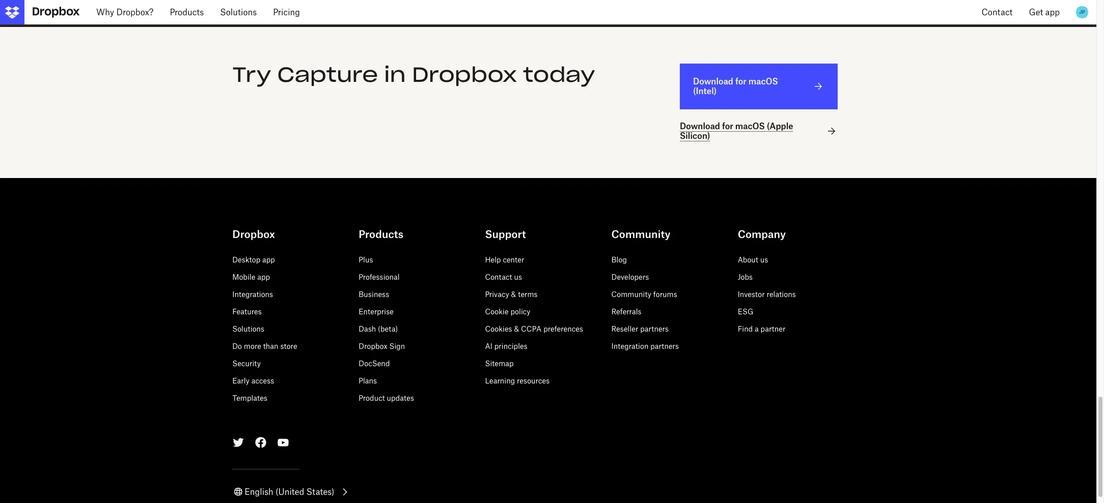 Task type: locate. For each thing, give the bounding box(es) containing it.
for for (apple
[[723, 121, 734, 132]]

a
[[755, 325, 759, 334]]

2 vertical spatial app
[[257, 273, 270, 282]]

0 horizontal spatial for
[[723, 121, 734, 132]]

download for macos (apple silicon) link
[[680, 121, 838, 141]]

footer
[[0, 203, 1097, 504]]

help center
[[485, 256, 525, 264]]

jobs link
[[738, 273, 753, 282]]

cookie policy
[[485, 308, 531, 316]]

security link
[[232, 360, 261, 368]]

1 horizontal spatial products
[[359, 228, 404, 241]]

0 vertical spatial download
[[693, 76, 734, 87]]

0 vertical spatial products
[[170, 7, 204, 17]]

desktop app link
[[232, 256, 275, 264]]

1 vertical spatial products
[[359, 228, 404, 241]]

0 vertical spatial partners
[[641, 325, 669, 334]]

integrations link
[[232, 290, 273, 299]]

1 vertical spatial &
[[514, 325, 519, 334]]

0 horizontal spatial products
[[170, 7, 204, 17]]

0 vertical spatial us
[[761, 256, 769, 264]]

1 vertical spatial dropbox
[[232, 228, 275, 241]]

0 vertical spatial contact
[[982, 7, 1013, 17]]

2 community from the top
[[612, 290, 652, 299]]

dropbox
[[412, 62, 517, 88], [232, 228, 275, 241], [359, 342, 388, 351]]

dropbox sign
[[359, 342, 405, 351]]

templates
[[232, 394, 268, 403]]

macos up (apple
[[749, 76, 779, 87]]

contact inside dropdown button
[[982, 7, 1013, 17]]

partners for reseller partners
[[641, 325, 669, 334]]

0 vertical spatial macos
[[749, 76, 779, 87]]

(intel)
[[693, 86, 717, 96]]

than
[[263, 342, 279, 351]]

investor
[[738, 290, 765, 299]]

1 horizontal spatial dropbox
[[359, 342, 388, 351]]

0 horizontal spatial us
[[514, 273, 522, 282]]

cookies & ccpa preferences
[[485, 325, 583, 334]]

app for desktop app
[[262, 256, 275, 264]]

contact for contact
[[982, 7, 1013, 17]]

1 vertical spatial app
[[262, 256, 275, 264]]

2 vertical spatial dropbox
[[359, 342, 388, 351]]

contact left the get
[[982, 7, 1013, 17]]

download inside download for macos (intel)
[[693, 76, 734, 87]]

plans link
[[359, 377, 377, 386]]

1 vertical spatial partners
[[651, 342, 679, 351]]

get app
[[1030, 7, 1060, 17]]

english (united states)
[[245, 487, 335, 498]]

download for download for macos (apple silicon)
[[680, 121, 721, 132]]

1 horizontal spatial for
[[736, 76, 747, 87]]

1 vertical spatial us
[[514, 273, 522, 282]]

contact up privacy
[[485, 273, 512, 282]]

us right about
[[761, 256, 769, 264]]

& left terms
[[511, 290, 516, 299]]

dash
[[359, 325, 376, 334]]

app right mobile
[[257, 273, 270, 282]]

principles
[[495, 342, 528, 351]]

1 vertical spatial for
[[723, 121, 734, 132]]

us for about us
[[761, 256, 769, 264]]

solutions link
[[232, 325, 265, 334]]

esg link
[[738, 308, 754, 316]]

0 vertical spatial community
[[612, 228, 671, 241]]

about us
[[738, 256, 769, 264]]

features link
[[232, 308, 262, 316]]

desktop
[[232, 256, 260, 264]]

blog
[[612, 256, 627, 264]]

preferences
[[544, 325, 583, 334]]

mobile app
[[232, 273, 270, 282]]

for for (intel)
[[736, 76, 747, 87]]

products
[[170, 7, 204, 17], [359, 228, 404, 241]]

dropbox for dropbox
[[232, 228, 275, 241]]

app for get app
[[1046, 7, 1060, 17]]

investor relations
[[738, 290, 796, 299]]

1 vertical spatial download
[[680, 121, 721, 132]]

states)
[[307, 487, 335, 498]]

community up blog link
[[612, 228, 671, 241]]

integrations
[[232, 290, 273, 299]]

templates link
[[232, 394, 268, 403]]

english
[[245, 487, 274, 498]]

referrals
[[612, 308, 642, 316]]

help
[[485, 256, 501, 264]]

download inside 'download for macos (apple silicon)'
[[680, 121, 721, 132]]

sitemap
[[485, 360, 514, 368]]

community down developers
[[612, 290, 652, 299]]

app inside popup button
[[1046, 7, 1060, 17]]

download for macos (intel) link
[[680, 64, 838, 110]]

macos inside download for macos (intel)
[[749, 76, 779, 87]]

for right (intel)
[[736, 76, 747, 87]]

sitemap link
[[485, 360, 514, 368]]

privacy & terms link
[[485, 290, 538, 299]]

help center link
[[485, 256, 525, 264]]

contact inside footer
[[485, 273, 512, 282]]

us
[[761, 256, 769, 264], [514, 273, 522, 282]]

0 vertical spatial dropbox
[[412, 62, 517, 88]]

products inside footer
[[359, 228, 404, 241]]

0 horizontal spatial contact
[[485, 273, 512, 282]]

1 vertical spatial macos
[[736, 121, 765, 132]]

1 vertical spatial community
[[612, 290, 652, 299]]

solutions down "features"
[[232, 325, 265, 334]]

1 community from the top
[[612, 228, 671, 241]]

learning resources
[[485, 377, 550, 386]]

0 horizontal spatial dropbox
[[232, 228, 275, 241]]

solutions left pricing
[[220, 7, 257, 17]]

1 horizontal spatial us
[[761, 256, 769, 264]]

partners down the reseller partners link
[[651, 342, 679, 351]]

app right desktop
[[262, 256, 275, 264]]

docsend
[[359, 360, 390, 368]]

try capture in dropbox today
[[232, 62, 595, 88]]

policy
[[511, 308, 531, 316]]

ccpa
[[521, 325, 542, 334]]

silicon)
[[680, 131, 711, 141]]

plus
[[359, 256, 373, 264]]

dropbox for dropbox sign
[[359, 342, 388, 351]]

for
[[736, 76, 747, 87], [723, 121, 734, 132]]

0 vertical spatial solutions
[[220, 7, 257, 17]]

(united
[[276, 487, 304, 498]]

1 horizontal spatial contact
[[982, 7, 1013, 17]]

footer containing dropbox
[[0, 203, 1097, 504]]

developers
[[612, 273, 649, 282]]

mobile
[[232, 273, 256, 282]]

for right silicon)
[[723, 121, 734, 132]]

company
[[738, 228, 786, 241]]

macos left (apple
[[736, 121, 765, 132]]

0 vertical spatial for
[[736, 76, 747, 87]]

capture
[[277, 62, 378, 88]]

partners up integration partners link
[[641, 325, 669, 334]]

resources
[[517, 377, 550, 386]]

1 vertical spatial contact
[[485, 273, 512, 282]]

learning resources link
[[485, 377, 550, 386]]

(beta)
[[378, 325, 398, 334]]

professional link
[[359, 273, 400, 282]]

for inside download for macos (intel)
[[736, 76, 747, 87]]

learning
[[485, 377, 515, 386]]

macos inside 'download for macos (apple silicon)'
[[736, 121, 765, 132]]

& for privacy
[[511, 290, 516, 299]]

for inside 'download for macos (apple silicon)'
[[723, 121, 734, 132]]

ai principles link
[[485, 342, 528, 351]]

contact us
[[485, 273, 522, 282]]

cookie
[[485, 308, 509, 316]]

app right the get
[[1046, 7, 1060, 17]]

contact button
[[974, 0, 1021, 24]]

products button
[[162, 0, 212, 24]]

us down 'center'
[[514, 273, 522, 282]]

&
[[511, 290, 516, 299], [514, 325, 519, 334]]

community
[[612, 228, 671, 241], [612, 290, 652, 299]]

& left "ccpa"
[[514, 325, 519, 334]]

do more than store
[[232, 342, 297, 351]]

download for macos (apple silicon)
[[680, 121, 794, 141]]

0 vertical spatial app
[[1046, 7, 1060, 17]]

0 vertical spatial &
[[511, 290, 516, 299]]

community for community
[[612, 228, 671, 241]]

enterprise link
[[359, 308, 394, 316]]



Task type: vqa. For each thing, say whether or not it's contained in the screenshot.
Desktop app APP
yes



Task type: describe. For each thing, give the bounding box(es) containing it.
early access
[[232, 377, 274, 386]]

jp
[[1080, 9, 1086, 15]]

features
[[232, 308, 262, 316]]

pricing
[[273, 7, 300, 17]]

ai principles
[[485, 342, 528, 351]]

us for contact us
[[514, 273, 522, 282]]

sign
[[389, 342, 405, 351]]

professional
[[359, 273, 400, 282]]

pricing link
[[265, 0, 308, 24]]

plus link
[[359, 256, 373, 264]]

1 vertical spatial solutions
[[232, 325, 265, 334]]

dash (beta) link
[[359, 325, 398, 334]]

partner
[[761, 325, 786, 334]]

solutions inside dropdown button
[[220, 7, 257, 17]]

do
[[232, 342, 242, 351]]

products inside "popup button"
[[170, 7, 204, 17]]

reseller partners link
[[612, 325, 669, 334]]

get app button
[[1021, 0, 1069, 24]]

integration
[[612, 342, 649, 351]]

find
[[738, 325, 753, 334]]

contact for contact us
[[485, 273, 512, 282]]

developers link
[[612, 273, 649, 282]]

forums
[[654, 290, 678, 299]]

terms
[[518, 290, 538, 299]]

dash (beta)
[[359, 325, 398, 334]]

get
[[1030, 7, 1044, 17]]

why
[[96, 7, 114, 17]]

privacy & terms
[[485, 290, 538, 299]]

privacy
[[485, 290, 509, 299]]

center
[[503, 256, 525, 264]]

app for mobile app
[[257, 273, 270, 282]]

ai
[[485, 342, 493, 351]]

find a partner link
[[738, 325, 786, 334]]

product updates link
[[359, 394, 414, 403]]

jp button
[[1075, 4, 1091, 20]]

integration partners link
[[612, 342, 679, 351]]

desktop app
[[232, 256, 275, 264]]

& for cookies
[[514, 325, 519, 334]]

product updates
[[359, 394, 414, 403]]

enterprise
[[359, 308, 394, 316]]

about us link
[[738, 256, 769, 264]]

mobile app link
[[232, 273, 270, 282]]

download for download for macos (intel)
[[693, 76, 734, 87]]

in
[[384, 62, 406, 88]]

esg
[[738, 308, 754, 316]]

reseller
[[612, 325, 639, 334]]

investor relations link
[[738, 290, 796, 299]]

macos for download for macos (apple silicon)
[[736, 121, 765, 132]]

access
[[252, 377, 274, 386]]

do more than store link
[[232, 342, 297, 351]]

(apple
[[767, 121, 794, 132]]

early access link
[[232, 377, 274, 386]]

reseller partners
[[612, 325, 669, 334]]

why dropbox?
[[96, 7, 154, 17]]

cookies & ccpa preferences link
[[485, 325, 583, 334]]

product
[[359, 394, 385, 403]]

macos for download for macos (intel)
[[749, 76, 779, 87]]

docsend link
[[359, 360, 390, 368]]

integration partners
[[612, 342, 679, 351]]

more
[[244, 342, 261, 351]]

partners for integration partners
[[651, 342, 679, 351]]

community forums link
[[612, 290, 678, 299]]

updates
[[387, 394, 414, 403]]

cookies
[[485, 325, 512, 334]]

about
[[738, 256, 759, 264]]

jobs
[[738, 273, 753, 282]]

try
[[232, 62, 271, 88]]

security
[[232, 360, 261, 368]]

plans
[[359, 377, 377, 386]]

referrals link
[[612, 308, 642, 316]]

contact us link
[[485, 273, 522, 282]]

2 horizontal spatial dropbox
[[412, 62, 517, 88]]

dropbox?
[[116, 7, 154, 17]]

find a partner
[[738, 325, 786, 334]]

support
[[485, 228, 526, 241]]

store
[[280, 342, 297, 351]]

download for macos (intel)
[[693, 76, 779, 96]]

english (united states) button
[[232, 486, 351, 499]]

community for community forums
[[612, 290, 652, 299]]



